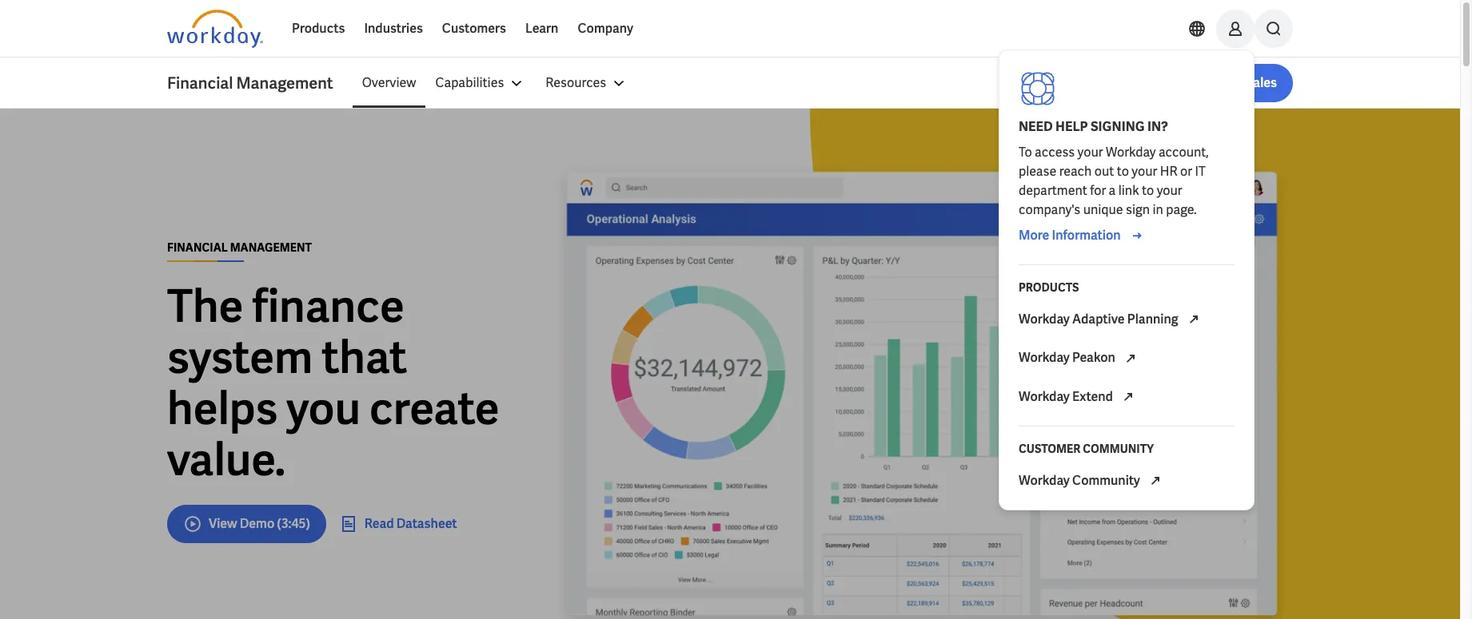 Task type: describe. For each thing, give the bounding box(es) containing it.
sales
[[1246, 74, 1277, 91]]

in
[[1153, 202, 1164, 218]]

customer community
[[1019, 442, 1154, 457]]

workday inside to access your workday account, please reach out to your hr or it department for a link to your company's unique sign in page.
[[1106, 144, 1156, 161]]

that
[[322, 328, 407, 387]]

company
[[578, 20, 634, 37]]

create
[[370, 380, 500, 438]]

finance
[[252, 277, 405, 336]]

financial management operational analysis dashboard showing operating expense by cost center and p&l by quarter. image
[[551, 160, 1293, 620]]

workday adaptive planning
[[1019, 311, 1181, 328]]

financial management
[[167, 240, 312, 255]]

adaptive
[[1073, 311, 1125, 328]]

to access your workday account, please reach out to your hr or it department for a link to your company's unique sign in page.
[[1019, 144, 1211, 218]]

workday for adaptive
[[1019, 311, 1070, 328]]

financial management
[[167, 73, 333, 94]]

to
[[1019, 144, 1032, 161]]

the
[[167, 277, 244, 336]]

contact sales link
[[1180, 64, 1293, 102]]

2 vertical spatial your
[[1157, 182, 1183, 199]]

workday community
[[1019, 473, 1143, 490]]

management
[[230, 240, 312, 255]]

1 vertical spatial your
[[1132, 163, 1158, 180]]

it
[[1195, 163, 1206, 180]]

hr
[[1160, 163, 1178, 180]]

read datasheet link
[[339, 515, 457, 534]]

need
[[1019, 118, 1053, 135]]

resources
[[546, 74, 606, 91]]

read
[[365, 516, 394, 532]]

view
[[209, 516, 237, 532]]

resources button
[[536, 64, 638, 102]]

need help signing in?
[[1019, 118, 1169, 135]]

products inside dropdown button
[[292, 20, 345, 37]]

learn
[[525, 20, 559, 37]]

information
[[1052, 227, 1121, 244]]

link
[[1119, 182, 1140, 199]]

customer
[[1019, 442, 1081, 457]]

peakon
[[1073, 350, 1116, 367]]

customers
[[442, 20, 506, 37]]

1 horizontal spatial to
[[1142, 182, 1154, 199]]

planning
[[1128, 311, 1179, 328]]

0 vertical spatial your
[[1078, 144, 1103, 161]]

opens in a new tab image for workday peakon
[[1122, 349, 1141, 369]]

out
[[1095, 163, 1115, 180]]

help
[[1056, 118, 1088, 135]]



Task type: locate. For each thing, give the bounding box(es) containing it.
(3:45)
[[277, 516, 310, 532]]

overview
[[362, 74, 416, 91]]

view demo (3:45) link
[[167, 505, 326, 544]]

capabilities
[[435, 74, 504, 91]]

company button
[[568, 10, 643, 48]]

opens in a new tab image
[[1184, 311, 1204, 330], [1122, 349, 1141, 369], [1119, 388, 1138, 407], [1146, 472, 1165, 491]]

contact
[[1196, 74, 1243, 91]]

unique
[[1084, 202, 1124, 218]]

community up workday community link
[[1083, 442, 1154, 457]]

company's
[[1019, 202, 1081, 218]]

to
[[1117, 163, 1129, 180], [1142, 182, 1154, 199]]

products
[[292, 20, 345, 37], [1019, 281, 1079, 295]]

in?
[[1148, 118, 1169, 135]]

1 vertical spatial to
[[1142, 182, 1154, 199]]

0 horizontal spatial products
[[292, 20, 345, 37]]

1 vertical spatial community
[[1073, 473, 1141, 490]]

please
[[1019, 163, 1057, 180]]

capabilities button
[[426, 64, 536, 102]]

your left hr
[[1132, 163, 1158, 180]]

opens in a new tab image right planning at the bottom
[[1184, 311, 1204, 330]]

workday peakon link
[[1009, 339, 1245, 378]]

you
[[287, 380, 361, 438]]

the finance system that helps you create value.
[[167, 277, 500, 489]]

financial management link
[[167, 72, 352, 94]]

opens in a new tab image for workday community
[[1146, 472, 1165, 491]]

community
[[1083, 442, 1154, 457], [1073, 473, 1141, 490]]

opens in a new tab image right peakon
[[1122, 349, 1141, 369]]

financial
[[167, 73, 233, 94]]

opens in a new tab image inside workday peakon link
[[1122, 349, 1141, 369]]

workday for community
[[1019, 473, 1070, 490]]

menu containing overview
[[352, 64, 638, 102]]

opens in a new tab image inside workday extend link
[[1119, 388, 1138, 407]]

opens in a new tab image for workday adaptive planning
[[1184, 311, 1204, 330]]

your down hr
[[1157, 182, 1183, 199]]

0 vertical spatial to
[[1117, 163, 1129, 180]]

workday down workday peakon
[[1019, 389, 1070, 405]]

community for customer community
[[1083, 442, 1154, 457]]

your
[[1078, 144, 1103, 161], [1132, 163, 1158, 180], [1157, 182, 1183, 199]]

list containing overview
[[352, 64, 1293, 102]]

industries
[[364, 20, 423, 37]]

value.
[[167, 431, 286, 489]]

system
[[167, 328, 313, 387]]

account,
[[1159, 144, 1209, 161]]

financial
[[167, 240, 228, 255]]

to right link
[[1142, 182, 1154, 199]]

helps
[[167, 380, 278, 438]]

a
[[1109, 182, 1116, 199]]

more
[[1019, 227, 1050, 244]]

products down more
[[1019, 281, 1079, 295]]

community down customer community
[[1073, 473, 1141, 490]]

contact sales
[[1196, 74, 1277, 91]]

1 vertical spatial products
[[1019, 281, 1079, 295]]

workday community link
[[1009, 462, 1245, 501]]

0 horizontal spatial to
[[1117, 163, 1129, 180]]

products up management
[[292, 20, 345, 37]]

menu
[[352, 64, 638, 102]]

learn button
[[516, 10, 568, 48]]

for
[[1090, 182, 1106, 199]]

workday peakon
[[1019, 350, 1118, 367]]

opens in a new tab image right workday community
[[1146, 472, 1165, 491]]

opens in a new tab image for workday extend
[[1119, 388, 1138, 407]]

workday up workday peakon
[[1019, 311, 1070, 328]]

workday up workday extend
[[1019, 350, 1070, 367]]

0 vertical spatial community
[[1083, 442, 1154, 457]]

more information link
[[1019, 226, 1147, 246]]

customers button
[[433, 10, 516, 48]]

opens in a new tab image inside workday adaptive planning link
[[1184, 311, 1204, 330]]

community for workday community
[[1073, 473, 1141, 490]]

signing
[[1091, 118, 1145, 135]]

products button
[[282, 10, 355, 48]]

access
[[1035, 144, 1075, 161]]

view demo (3:45)
[[209, 516, 310, 532]]

1 horizontal spatial products
[[1019, 281, 1079, 295]]

department
[[1019, 182, 1088, 199]]

workday extend
[[1019, 389, 1116, 405]]

your up 'out'
[[1078, 144, 1103, 161]]

list
[[352, 64, 1293, 102]]

sign
[[1126, 202, 1150, 218]]

reach
[[1060, 163, 1092, 180]]

workday
[[1106, 144, 1156, 161], [1019, 311, 1070, 328], [1019, 350, 1070, 367], [1019, 389, 1070, 405], [1019, 473, 1070, 490]]

workday for peakon
[[1019, 350, 1070, 367]]

workday extend link
[[1009, 378, 1245, 417]]

extend
[[1073, 389, 1113, 405]]

workday adaptive planning link
[[1009, 301, 1245, 339]]

0 vertical spatial products
[[292, 20, 345, 37]]

workday for extend
[[1019, 389, 1070, 405]]

page.
[[1167, 202, 1197, 218]]

industries button
[[355, 10, 433, 48]]

demo
[[240, 516, 275, 532]]

workday down signing
[[1106, 144, 1156, 161]]

to right 'out'
[[1117, 163, 1129, 180]]

read datasheet
[[365, 516, 457, 532]]

more information
[[1019, 227, 1121, 244]]

opens in a new tab image right extend
[[1119, 388, 1138, 407]]

or
[[1181, 163, 1193, 180]]

datasheet
[[396, 516, 457, 532]]

overview link
[[352, 64, 426, 102]]

opens in a new tab image inside workday community link
[[1146, 472, 1165, 491]]

management
[[236, 73, 333, 94]]

workday down the customer
[[1019, 473, 1070, 490]]

go to the homepage image
[[167, 10, 263, 48]]



Task type: vqa. For each thing, say whether or not it's contained in the screenshot.
your to the bottom
yes



